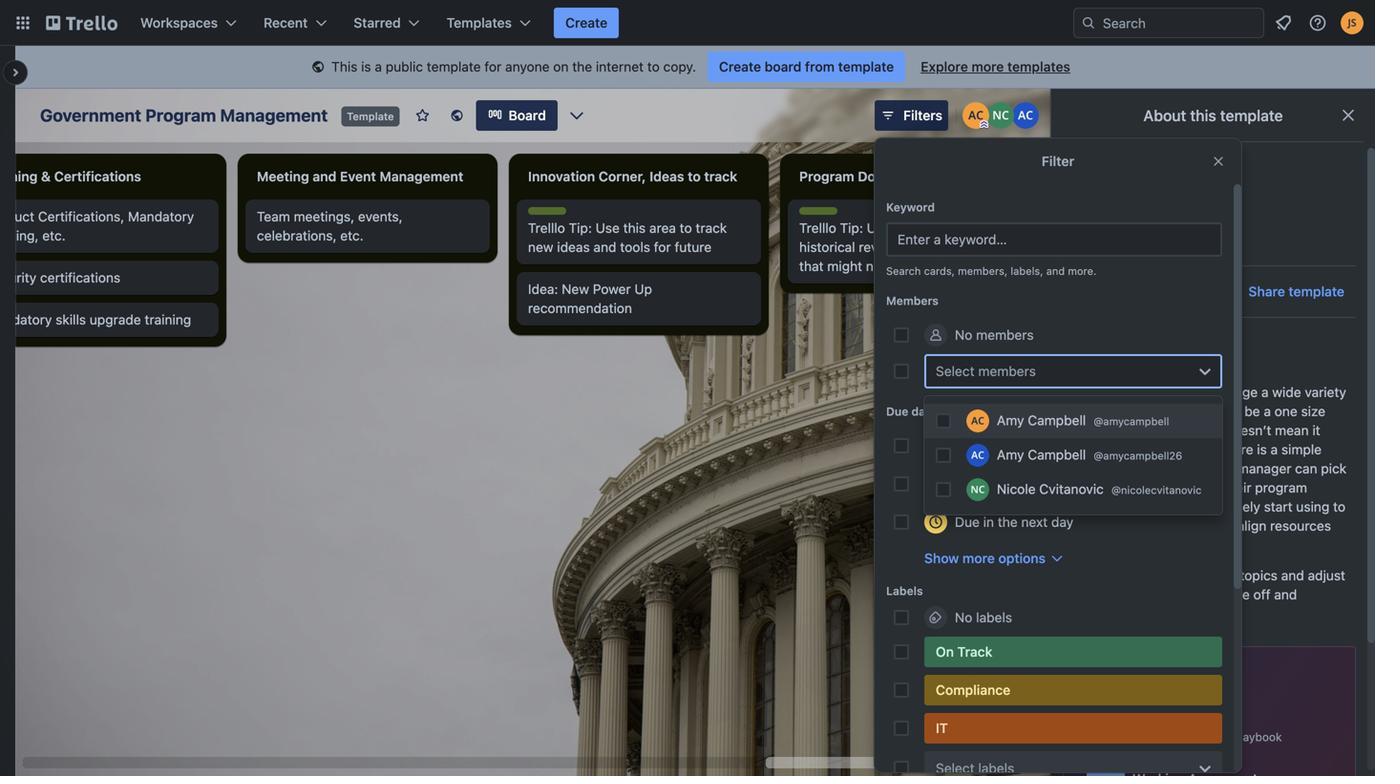 Task type: locate. For each thing, give the bounding box(es) containing it.
manager
[[1238, 461, 1292, 477]]

this is a public template for anyone on the internet to copy.
[[332, 59, 697, 75]]

trello inside trello tip trelllo tip: use this area to hold historical reviews and documents that might need to be referenced
[[800, 208, 831, 222]]

tip for ideas
[[562, 208, 580, 222]]

area
[[650, 220, 676, 236], [921, 220, 948, 236]]

government inside government program management text field
[[40, 105, 141, 126]]

team
[[257, 209, 290, 225], [1201, 731, 1230, 744]]

0 horizontal spatial trello
[[528, 208, 559, 222]]

innovation corner, ideas to track
[[528, 169, 738, 184]]

and down immediately
[[1211, 518, 1234, 534]]

common
[[1124, 537, 1177, 553]]

2 horizontal spatial for
[[1071, 587, 1088, 603]]

easy
[[1101, 442, 1130, 458]]

use inside trello tip trelllo tip: use this area to track new ideas and tools for future
[[596, 220, 620, 236]]

board
[[765, 59, 802, 75]]

goals.
[[1181, 537, 1218, 553]]

hold
[[967, 220, 994, 236]]

reviews
[[859, 239, 906, 255]]

None text field
[[0, 161, 219, 192]]

internet
[[596, 59, 644, 75]]

and up search
[[910, 239, 933, 255]]

1 horizontal spatial tip
[[834, 208, 851, 222]]

0 vertical spatial create
[[566, 15, 608, 31]]

to inside trello tip trelllo tip: use this area to track new ideas and tools for future
[[680, 220, 692, 236]]

amy for rightmost amy campbell (amycampbell) image
[[1128, 197, 1161, 215]]

trello for trelllo tip: use this area to hold historical reviews and documents that might need to be referenced
[[800, 208, 831, 222]]

1 vertical spatial be
[[1245, 404, 1261, 419]]

list
[[1219, 568, 1237, 584]]

is right this on the left
[[361, 59, 371, 75]]

search image
[[1082, 15, 1097, 31]]

2 trello from the left
[[800, 208, 831, 222]]

archive
[[928, 169, 977, 184]]

government for government program management
[[40, 105, 141, 126]]

templates up amy campbell (amycampbell26) icon
[[1008, 59, 1071, 75]]

one
[[1275, 404, 1298, 419]]

program left document
[[800, 169, 855, 184]]

2 horizontal spatial program
[[1256, 480, 1308, 496]]

their
[[1224, 480, 1252, 496]]

public image
[[450, 108, 465, 123]]

for down the take
[[1071, 587, 1088, 603]]

1 horizontal spatial amy campbell (amycampbell) image
[[1069, 199, 1117, 247]]

program down the through
[[1123, 587, 1175, 603]]

meetings,
[[294, 209, 355, 225]]

anyone
[[506, 59, 550, 75]]

so
[[1154, 404, 1168, 419]]

1 vertical spatial government
[[1071, 385, 1147, 400]]

members
[[977, 327, 1034, 343], [979, 364, 1037, 379]]

this for trelllo tip: use this area to hold historical reviews and documents that might need to be referenced
[[895, 220, 917, 236]]

trelllo inside trello tip trelllo tip: use this area to hold historical reviews and documents that might need to be referenced
[[800, 220, 837, 236]]

0 horizontal spatial trelllo
[[528, 220, 566, 236]]

1 horizontal spatial use
[[867, 220, 891, 236]]

2 trelllo from the left
[[800, 220, 837, 236]]

more right explore
[[972, 59, 1005, 75]]

trello up historical
[[800, 208, 831, 222]]

1 horizontal spatial program
[[800, 169, 855, 184]]

more right show
[[963, 551, 996, 567]]

@amycampbell up easy
[[1094, 416, 1170, 428]]

that down get
[[1129, 461, 1153, 477]]

trelllo
[[528, 220, 566, 236], [800, 220, 837, 236]]

this down keyword
[[895, 220, 917, 236]]

2 vertical spatial program
[[1123, 587, 1175, 603]]

create left the board
[[719, 59, 762, 75]]

0 vertical spatial be
[[917, 258, 932, 274]]

board
[[509, 107, 546, 123]]

area up tools
[[650, 220, 676, 236]]

1 horizontal spatial create
[[719, 59, 762, 75]]

and left you
[[1179, 587, 1202, 603]]

use up reviews
[[867, 220, 891, 236]]

related
[[1084, 667, 1138, 686]]

template right share
[[1289, 284, 1345, 300]]

amy inside 'amy campbell @amycampbell'
[[1128, 197, 1161, 215]]

2 vertical spatial for
[[1071, 587, 1088, 603]]

1 horizontal spatial tip:
[[840, 220, 864, 236]]

1 color: lime, title: "trello tip" element from the left
[[528, 207, 580, 222]]

tip inside trello tip trelllo tip: use this area to hold historical reviews and documents that might need to be referenced
[[834, 208, 851, 222]]

amy campbell (amycampbell) image up "no dates"
[[967, 410, 990, 433]]

amy campbell (amycampbell) image
[[963, 102, 990, 129]]

use
[[596, 220, 620, 236], [867, 220, 891, 236]]

to left copy.
[[648, 59, 660, 75]]

transparency
[[1127, 518, 1208, 534]]

1 horizontal spatial the
[[998, 515, 1018, 530]]

0 vertical spatial members
[[977, 327, 1034, 343]]

0 horizontal spatial be
[[917, 258, 932, 274]]

track up future
[[696, 220, 727, 236]]

tip: inside trello tip trelllo tip: use this area to track new ideas and tools for future
[[569, 220, 592, 236]]

1 vertical spatial members
[[979, 364, 1037, 379]]

this inside trello tip trelllo tip: use this area to track new ideas and tools for future
[[624, 220, 646, 236]]

tip: up historical
[[840, 220, 864, 236]]

templates up 4ls
[[1142, 667, 1215, 686]]

management
[[220, 105, 328, 126], [380, 169, 464, 184]]

trelllo up new
[[528, 220, 566, 236]]

more for show
[[963, 551, 996, 567]]

1 vertical spatial no
[[956, 438, 973, 454]]

team up "celebrations,"
[[257, 209, 290, 225]]

1 horizontal spatial program
[[1182, 461, 1235, 477]]

government
[[40, 105, 141, 126], [1071, 385, 1147, 400]]

color: lime, title: "trello tip" element
[[528, 207, 580, 222], [800, 207, 851, 222]]

government for government agencies manage a wide variety of programs, so there won't be a one size fits all template. but that doesn't mean it isn't easy to get started!  here is a simple template that any program manager can pick up, quickly customize to their program requirements, and immediately start using to increase transparency and align resources towards common goals.
[[1071, 385, 1147, 400]]

a left one
[[1265, 404, 1272, 419]]

trelllo tip: use this area to hold historical reviews and documents that might need to be referenced link
[[800, 219, 1021, 276]]

1 vertical spatial amy campbell (amycampbell) image
[[967, 410, 990, 433]]

for inside take a look through the list topics and adjust for your program and you are off and running!
[[1071, 587, 1088, 603]]

team right atlassian
[[1201, 731, 1230, 744]]

campbell for amy campbell (amycampbell26) image
[[1028, 447, 1087, 463]]

no left labels
[[956, 610, 973, 626]]

future
[[675, 239, 712, 255]]

this inside trello tip trelllo tip: use this area to hold historical reviews and documents that might need to be referenced
[[895, 220, 917, 236]]

nicole cvitanovic (nicolecvitanovic) image
[[988, 102, 1015, 129]]

nicole cvitanovic @nicolecvitanovic
[[998, 482, 1202, 497]]

2 vertical spatial no
[[956, 610, 973, 626]]

1 vertical spatial for
[[654, 239, 671, 255]]

2 vertical spatial the
[[1196, 568, 1216, 584]]

use inside trello tip trelllo tip: use this area to hold historical reviews and documents that might need to be referenced
[[867, 220, 891, 236]]

no
[[956, 327, 973, 343], [956, 438, 973, 454], [956, 610, 973, 626]]

this
[[1191, 107, 1217, 125], [624, 220, 646, 236], [895, 220, 917, 236]]

due left date
[[887, 405, 909, 419]]

1 tip from the left
[[562, 208, 580, 222]]

track right ideas
[[705, 169, 738, 184]]

use for ideas
[[596, 220, 620, 236]]

options
[[999, 551, 1046, 567]]

board link
[[476, 100, 558, 131]]

template up nicole cvitanovic @nicolecvitanovic
[[1071, 461, 1125, 477]]

to right ideas
[[688, 169, 701, 184]]

2 area from the left
[[921, 220, 948, 236]]

0 vertical spatial program
[[1182, 461, 1235, 477]]

amy campbell @amycampbell down close popover image
[[1128, 197, 1233, 233]]

amy right amy campbell (amycampbell26) image
[[998, 447, 1025, 463]]

is inside government agencies manage a wide variety of programs, so there won't be a one size fits all template. but that doesn't mean it isn't easy to get started!  here is a simple template that any program manager can pick up, quickly customize to their program requirements, and immediately start using to increase transparency and align resources towards common goals.
[[1258, 442, 1268, 458]]

the right the in
[[998, 515, 1018, 530]]

it
[[1313, 423, 1321, 439]]

this up tools
[[624, 220, 646, 236]]

amy for amy campbell (amycampbell26) image
[[998, 447, 1025, 463]]

templates
[[1008, 59, 1071, 75], [1142, 667, 1215, 686]]

0 vertical spatial amy campbell (amycampbell) image
[[1069, 199, 1117, 247]]

that
[[800, 258, 824, 274], [1198, 423, 1222, 439], [1129, 461, 1153, 477]]

this right about
[[1191, 107, 1217, 125]]

idea: new power up recommendation
[[528, 281, 653, 316]]

and left event on the left top
[[313, 169, 337, 184]]

area down keyword
[[921, 220, 948, 236]]

0 horizontal spatial area
[[650, 220, 676, 236]]

are
[[1231, 587, 1251, 603]]

1 vertical spatial program
[[1256, 480, 1308, 496]]

use down corner, on the left top
[[596, 220, 620, 236]]

1 vertical spatial due
[[956, 515, 980, 530]]

tip for reviews
[[834, 208, 851, 222]]

1 horizontal spatial trelllo
[[800, 220, 837, 236]]

1 horizontal spatial management
[[380, 169, 464, 184]]

for right tools
[[654, 239, 671, 255]]

color: lime, title: "trello tip" element for trelllo tip: use this area to hold historical reviews and documents that might need to be referenced
[[800, 207, 851, 222]]

and left adjust
[[1282, 568, 1305, 584]]

templates button
[[435, 8, 543, 38]]

color: lime, title: "trello tip" element up new
[[528, 207, 580, 222]]

1 vertical spatial the
[[998, 515, 1018, 530]]

2 vertical spatial campbell
[[1028, 447, 1087, 463]]

no left dates
[[956, 438, 973, 454]]

0 vertical spatial amy
[[1128, 197, 1161, 215]]

nicole
[[998, 482, 1036, 497]]

government inside government agencies manage a wide variety of programs, so there won't be a one size fits all template. but that doesn't mean it isn't easy to get started!  here is a simple template that any program manager can pick up, quickly customize to their program requirements, and immediately start using to increase transparency and align resources towards common goals.
[[1071, 385, 1147, 400]]

program inside government program management text field
[[145, 105, 216, 126]]

to left hold
[[951, 220, 964, 236]]

amy up dates
[[998, 413, 1025, 429]]

meeting and event management
[[257, 169, 464, 184]]

campbell inside 'amy campbell @amycampbell'
[[1165, 197, 1233, 215]]

and inside meeting and event management text field
[[313, 169, 337, 184]]

search cards, members, labels, and more.
[[887, 265, 1097, 278]]

0 horizontal spatial management
[[220, 105, 328, 126]]

tip
[[562, 208, 580, 222], [834, 208, 851, 222]]

template.
[[1111, 423, 1169, 439]]

0 horizontal spatial team
[[257, 209, 290, 225]]

members,
[[959, 265, 1008, 278]]

campbell for rightmost amy campbell (amycampbell) image
[[1165, 197, 1233, 215]]

2 no from the top
[[956, 438, 973, 454]]

trello up new
[[528, 208, 559, 222]]

campbell down the 'fits'
[[1028, 447, 1087, 463]]

simple
[[1282, 442, 1323, 458]]

can
[[1296, 461, 1318, 477]]

more inside button
[[963, 551, 996, 567]]

program up start
[[1256, 480, 1308, 496]]

next
[[1022, 515, 1048, 530]]

amy campbell (amycampbell26) image
[[1013, 102, 1040, 129]]

that up started!
[[1198, 423, 1222, 439]]

management up meeting
[[220, 105, 328, 126]]

tip: inside trello tip trelllo tip: use this area to hold historical reviews and documents that might need to be referenced
[[840, 220, 864, 236]]

trelllo inside trello tip trelllo tip: use this area to track new ideas and tools for future
[[528, 220, 566, 236]]

tip:
[[569, 220, 592, 236], [840, 220, 864, 236]]

no for no members
[[956, 327, 973, 343]]

isn't
[[1071, 442, 1097, 458]]

start
[[1265, 499, 1293, 515]]

program down started!
[[1182, 461, 1235, 477]]

be up members at top right
[[917, 258, 932, 274]]

program inside program document archive text field
[[800, 169, 855, 184]]

1 no from the top
[[956, 327, 973, 343]]

be
[[917, 258, 932, 274], [1245, 404, 1261, 419]]

recommendation
[[528, 301, 633, 316]]

color: lime, title: "trello tip" element up historical
[[800, 207, 851, 222]]

1 vertical spatial templates
[[1142, 667, 1215, 686]]

0 horizontal spatial due
[[887, 405, 909, 419]]

1 vertical spatial more
[[963, 551, 996, 567]]

3 no from the top
[[956, 610, 973, 626]]

here
[[1225, 442, 1254, 458]]

1 horizontal spatial that
[[1129, 461, 1153, 477]]

1 horizontal spatial be
[[1245, 404, 1261, 419]]

look
[[1114, 568, 1140, 584]]

1 vertical spatial create
[[719, 59, 762, 75]]

1 use from the left
[[596, 220, 620, 236]]

0 horizontal spatial color: lime, title: "trello tip" element
[[528, 207, 580, 222]]

and left more.
[[1047, 265, 1066, 278]]

is up manager
[[1258, 442, 1268, 458]]

0 notifications image
[[1273, 11, 1296, 34]]

0 horizontal spatial use
[[596, 220, 620, 236]]

1 vertical spatial track
[[696, 220, 727, 236]]

template up close popover image
[[1221, 107, 1284, 125]]

filter
[[1042, 153, 1075, 169]]

overdue
[[956, 476, 1008, 492]]

0 horizontal spatial that
[[800, 258, 824, 274]]

copy.
[[664, 59, 697, 75]]

1 area from the left
[[650, 220, 676, 236]]

1 horizontal spatial area
[[921, 220, 948, 236]]

1 horizontal spatial is
[[1258, 442, 1268, 458]]

a inside take a look through the list topics and adjust for your program and you are off and running!
[[1103, 568, 1111, 584]]

0 vertical spatial more
[[972, 59, 1005, 75]]

1 horizontal spatial this
[[895, 220, 917, 236]]

and left tools
[[594, 239, 617, 255]]

amy down about
[[1128, 197, 1161, 215]]

0 vertical spatial team
[[257, 209, 290, 225]]

0 horizontal spatial program
[[145, 105, 216, 126]]

ideas
[[557, 239, 590, 255]]

this for trelllo tip: use this area to track new ideas and tools for future
[[624, 220, 646, 236]]

1 trello from the left
[[528, 208, 559, 222]]

recent button
[[252, 8, 339, 38]]

document
[[858, 169, 925, 184]]

members down the no members
[[979, 364, 1037, 379]]

1 vertical spatial amy
[[998, 413, 1025, 429]]

0 horizontal spatial for
[[485, 59, 502, 75]]

area inside trello tip trelllo tip: use this area to hold historical reviews and documents that might need to be referenced
[[921, 220, 948, 236]]

0 vertical spatial campbell
[[1165, 197, 1233, 215]]

to up future
[[680, 220, 692, 236]]

share
[[1249, 284, 1286, 300]]

0 horizontal spatial government
[[40, 105, 141, 126]]

john smith (johnsmith38824343) image
[[1342, 11, 1364, 34]]

campbell up "isn't" on the bottom right of the page
[[1028, 413, 1087, 429]]

amy campbell (amycampbell) image
[[1069, 199, 1117, 247], [967, 410, 990, 433]]

tip inside trello tip trelllo tip: use this area to track new ideas and tools for future
[[562, 208, 580, 222]]

1 horizontal spatial trello
[[800, 208, 831, 222]]

color: green, title: "on track" element
[[925, 637, 1223, 668]]

and inside trello tip trelllo tip: use this area to hold historical reviews and documents that might need to be referenced
[[910, 239, 933, 255]]

0 vertical spatial government
[[40, 105, 141, 126]]

the right on
[[573, 59, 593, 75]]

0 vertical spatial no
[[956, 327, 973, 343]]

Enter a keyword… text field
[[887, 223, 1223, 257]]

create up on
[[566, 15, 608, 31]]

create for create
[[566, 15, 608, 31]]

0 vertical spatial that
[[800, 258, 824, 274]]

tip up historical
[[834, 208, 851, 222]]

to right using
[[1334, 499, 1346, 515]]

0 vertical spatial due
[[887, 405, 909, 419]]

2 vertical spatial amy
[[998, 447, 1025, 463]]

1 horizontal spatial government
[[1071, 385, 1147, 400]]

for left anyone
[[485, 59, 502, 75]]

1 horizontal spatial due
[[956, 515, 980, 530]]

to right need
[[901, 258, 913, 274]]

due for due date
[[887, 405, 909, 419]]

tip: up 'ideas'
[[569, 220, 592, 236]]

1 vertical spatial amy campbell @amycampbell
[[998, 413, 1170, 429]]

1 vertical spatial campbell
[[1028, 413, 1087, 429]]

0 vertical spatial program
[[145, 105, 216, 126]]

trelllo up historical
[[800, 220, 837, 236]]

0 horizontal spatial program
[[1123, 587, 1175, 603]]

0 vertical spatial management
[[220, 105, 328, 126]]

1 tip: from the left
[[569, 220, 592, 236]]

no up select
[[956, 327, 973, 343]]

open information menu image
[[1309, 13, 1328, 32]]

0 horizontal spatial the
[[573, 59, 593, 75]]

for inside trello tip trelllo tip: use this area to track new ideas and tools for future
[[654, 239, 671, 255]]

1 trelllo from the left
[[528, 220, 566, 236]]

events,
[[358, 209, 403, 225]]

amy campbell @amycampbell26
[[998, 447, 1183, 463]]

no for no labels
[[956, 610, 973, 626]]

1 horizontal spatial color: lime, title: "trello tip" element
[[800, 207, 851, 222]]

be up the doesn't
[[1245, 404, 1261, 419]]

explore
[[921, 59, 969, 75]]

0 vertical spatial amy campbell @amycampbell
[[1128, 197, 1233, 233]]

1 horizontal spatial for
[[654, 239, 671, 255]]

government up programs,
[[1071, 385, 1147, 400]]

area inside trello tip trelllo tip: use this area to track new ideas and tools for future
[[650, 220, 676, 236]]

0 horizontal spatial tip
[[562, 208, 580, 222]]

2 color: lime, title: "trello tip" element from the left
[[800, 207, 851, 222]]

2 horizontal spatial that
[[1198, 423, 1222, 439]]

amy campbell (amycampbell) image up more.
[[1069, 199, 1117, 247]]

trello inside trello tip trelllo tip: use this area to track new ideas and tools for future
[[528, 208, 559, 222]]

tip up 'ideas'
[[562, 208, 580, 222]]

0 vertical spatial @amycampbell
[[1128, 217, 1222, 233]]

for
[[485, 59, 502, 75], [654, 239, 671, 255], [1071, 587, 1088, 603]]

0 horizontal spatial this
[[624, 220, 646, 236]]

0 vertical spatial track
[[705, 169, 738, 184]]

by
[[1133, 731, 1146, 744]]

manage
[[1209, 385, 1259, 400]]

0 vertical spatial the
[[573, 59, 593, 75]]

amy
[[1128, 197, 1161, 215], [998, 413, 1025, 429], [998, 447, 1025, 463]]

campbell down close popover image
[[1165, 197, 1233, 215]]

0 horizontal spatial templates
[[1008, 59, 1071, 75]]

program down workspaces
[[145, 105, 216, 126]]

1 horizontal spatial templates
[[1142, 667, 1215, 686]]

date
[[912, 405, 937, 419]]

2 tip from the left
[[834, 208, 851, 222]]

template inside government agencies manage a wide variety of programs, so there won't be a one size fits all template. but that doesn't mean it isn't easy to get started!  here is a simple template that any program manager can pick up, quickly customize to their program requirements, and immediately start using to increase transparency and align resources towards common goals.
[[1071, 461, 1125, 477]]

share template
[[1249, 284, 1345, 300]]

members up select members
[[977, 327, 1034, 343]]

government down back to home image
[[40, 105, 141, 126]]

1 vertical spatial team
[[1201, 731, 1230, 744]]

1 horizontal spatial team
[[1201, 731, 1230, 744]]

2 use from the left
[[867, 220, 891, 236]]

2 vertical spatial that
[[1129, 461, 1153, 477]]

that down historical
[[800, 258, 824, 274]]

2 tip: from the left
[[840, 220, 864, 236]]

1 vertical spatial program
[[800, 169, 855, 184]]

1 vertical spatial is
[[1258, 442, 1268, 458]]

amy campbell @amycampbell up "isn't" on the bottom right of the page
[[998, 413, 1170, 429]]

of
[[1071, 404, 1084, 419]]

1 vertical spatial management
[[380, 169, 464, 184]]

@amycampbell down amy campbell link
[[1128, 217, 1222, 233]]

management up events,
[[380, 169, 464, 184]]

create button
[[554, 8, 619, 38]]

2 horizontal spatial the
[[1196, 568, 1216, 584]]

take
[[1071, 568, 1100, 584]]

0 horizontal spatial tip:
[[569, 220, 592, 236]]

filters button
[[875, 100, 949, 131]]

color: orange, title: "it" element
[[925, 714, 1223, 744]]

the up you
[[1196, 568, 1216, 584]]

0 horizontal spatial create
[[566, 15, 608, 31]]

0 horizontal spatial is
[[361, 59, 371, 75]]

due left the in
[[956, 515, 980, 530]]

create inside button
[[566, 15, 608, 31]]

a up the your
[[1103, 568, 1111, 584]]



Task type: vqa. For each thing, say whether or not it's contained in the screenshot.
topmost Create
yes



Task type: describe. For each thing, give the bounding box(es) containing it.
2 horizontal spatial this
[[1191, 107, 1217, 125]]

area for tools
[[650, 220, 676, 236]]

0 vertical spatial for
[[485, 59, 502, 75]]

Board name text field
[[31, 100, 338, 131]]

color: yellow, title: "compliance" element
[[925, 676, 1223, 706]]

keyword
[[887, 201, 935, 214]]

meeting
[[257, 169, 309, 184]]

any
[[1157, 461, 1179, 477]]

primary element
[[0, 0, 1376, 46]]

increase
[[1071, 518, 1123, 534]]

nicole cvitanovic (nicolecvitanovic) image
[[967, 479, 990, 502]]

power
[[593, 281, 631, 297]]

customize views image
[[567, 106, 586, 125]]

starred
[[354, 15, 401, 31]]

create for create board from template
[[719, 59, 762, 75]]

new
[[528, 239, 554, 255]]

running!
[[1071, 606, 1122, 622]]

up
[[635, 281, 653, 297]]

a left public
[[375, 59, 382, 75]]

program document archive
[[800, 169, 977, 184]]

documents
[[936, 239, 1005, 255]]

and inside trello tip trelllo tip: use this area to track new ideas and tools for future
[[594, 239, 617, 255]]

doesn't
[[1226, 423, 1272, 439]]

campbell for the left amy campbell (amycampbell) image
[[1028, 413, 1087, 429]]

management inside meeting and event management text field
[[380, 169, 464, 184]]

templates
[[447, 15, 512, 31]]

to down template.
[[1133, 442, 1146, 458]]

and right "off"
[[1275, 587, 1298, 603]]

to up immediately
[[1208, 480, 1221, 496]]

labels,
[[1011, 265, 1044, 278]]

track inside text box
[[705, 169, 738, 184]]

this member is an admin of this board. image
[[980, 120, 989, 129]]

to inside innovation corner, ideas to track text box
[[688, 169, 701, 184]]

be inside trello tip trelllo tip: use this area to hold historical reviews and documents that might need to be referenced
[[917, 258, 932, 274]]

template
[[347, 110, 394, 123]]

you
[[1205, 587, 1227, 603]]

be inside government agencies manage a wide variety of programs, so there won't be a one size fits all template. but that doesn't mean it isn't easy to get started!  here is a simple template that any program manager can pick up, quickly customize to their program requirements, and immediately start using to increase transparency and align resources towards common goals.
[[1245, 404, 1261, 419]]

due in the next day
[[956, 515, 1074, 530]]

create board from template
[[719, 59, 895, 75]]

1 vertical spatial that
[[1198, 423, 1222, 439]]

@nicolecvitanovic
[[1112, 484, 1202, 497]]

ideas
[[650, 169, 685, 184]]

team inside 4ls by atlassian team playbook
[[1201, 731, 1230, 744]]

no for no dates
[[956, 438, 973, 454]]

due for due in the next day
[[956, 515, 980, 530]]

variety
[[1306, 385, 1347, 400]]

there
[[1172, 404, 1204, 419]]

event
[[340, 169, 376, 184]]

that inside trello tip trelllo tip: use this area to hold historical reviews and documents that might need to be referenced
[[800, 258, 824, 274]]

all
[[1094, 423, 1108, 439]]

star or unstar board image
[[415, 108, 431, 123]]

align
[[1238, 518, 1267, 534]]

close popover image
[[1212, 154, 1227, 169]]

and down customize on the bottom right of page
[[1160, 499, 1183, 515]]

Meeting and Event Management text field
[[246, 161, 490, 192]]

template up "public" icon
[[427, 59, 481, 75]]

color: lime, title: "trello tip" element for trelllo tip: use this area to track new ideas and tools for future
[[528, 207, 580, 222]]

workspaces button
[[129, 8, 248, 38]]

a left "wide"
[[1262, 385, 1269, 400]]

amy campbell (amycampbell26) image
[[967, 444, 990, 467]]

take a look through the list topics and adjust for your program and you are off and running!
[[1071, 568, 1346, 622]]

on track
[[936, 645, 993, 660]]

more for explore
[[972, 59, 1005, 75]]

4ls by atlassian team playbook
[[1133, 714, 1283, 744]]

program inside take a look through the list topics and adjust for your program and you are off and running!
[[1123, 587, 1175, 603]]

back to home image
[[46, 8, 118, 38]]

explore more templates
[[921, 59, 1071, 75]]

dates
[[977, 438, 1011, 454]]

more.
[[1069, 265, 1097, 278]]

create board from template link
[[708, 52, 906, 82]]

trelllo for new
[[528, 220, 566, 236]]

trello tip trelllo tip: use this area to hold historical reviews and documents that might need to be referenced
[[800, 208, 1005, 274]]

recent
[[264, 15, 308, 31]]

0 horizontal spatial amy campbell (amycampbell) image
[[967, 410, 990, 433]]

management inside government program management text field
[[220, 105, 328, 126]]

resources
[[1271, 518, 1332, 534]]

1 vertical spatial @amycampbell
[[1094, 416, 1170, 428]]

0 vertical spatial is
[[361, 59, 371, 75]]

team meetings, events, celebrations, etc. link
[[257, 207, 479, 246]]

show
[[925, 551, 960, 567]]

innovation
[[528, 169, 596, 184]]

your
[[1092, 587, 1119, 603]]

the inside take a look through the list topics and adjust for your program and you are off and running!
[[1196, 568, 1216, 584]]

Program Document Archive text field
[[788, 161, 1033, 192]]

tip: for ideas
[[569, 220, 592, 236]]

template inside button
[[1289, 284, 1345, 300]]

mean
[[1276, 423, 1310, 439]]

trelllo for historical
[[800, 220, 837, 236]]

a up manager
[[1271, 442, 1279, 458]]

0 vertical spatial templates
[[1008, 59, 1071, 75]]

in
[[984, 515, 995, 530]]

topics
[[1241, 568, 1278, 584]]

up,
[[1071, 480, 1091, 496]]

amy for the left amy campbell (amycampbell) image
[[998, 413, 1025, 429]]

requirements,
[[1071, 499, 1156, 515]]

day
[[1052, 515, 1074, 530]]

from
[[806, 59, 835, 75]]

agencies
[[1151, 385, 1206, 400]]

track
[[958, 645, 993, 660]]

towards
[[1071, 537, 1120, 553]]

team inside team meetings, events, celebrations, etc.
[[257, 209, 290, 225]]

on
[[554, 59, 569, 75]]

get
[[1149, 442, 1169, 458]]

no dates
[[956, 438, 1011, 454]]

immediately
[[1187, 499, 1261, 515]]

area for documents
[[921, 220, 948, 236]]

Search field
[[1097, 9, 1264, 37]]

tip: for reviews
[[840, 220, 864, 236]]

related templates
[[1084, 667, 1215, 686]]

@amycampbell26
[[1094, 450, 1183, 462]]

about
[[1144, 107, 1187, 125]]

atlassian
[[1150, 731, 1198, 744]]

adjust
[[1309, 568, 1346, 584]]

trello for trelllo tip: use this area to track new ideas and tools for future
[[528, 208, 559, 222]]

cvitanovic
[[1040, 482, 1104, 497]]

use for reviews
[[867, 220, 891, 236]]

off
[[1254, 587, 1271, 603]]

it
[[936, 721, 949, 737]]

but
[[1173, 423, 1194, 439]]

corner,
[[599, 169, 646, 184]]

track inside trello tip trelllo tip: use this area to track new ideas and tools for future
[[696, 220, 727, 236]]

members for no members
[[977, 327, 1034, 343]]

historical
[[800, 239, 856, 255]]

members for select members
[[979, 364, 1037, 379]]

select members
[[936, 364, 1037, 379]]

Innovation Corner, Ideas to track text field
[[517, 161, 762, 192]]

using
[[1297, 499, 1330, 515]]

pick
[[1322, 461, 1347, 477]]

description
[[1102, 347, 1185, 365]]

labels
[[977, 610, 1013, 626]]

no members
[[956, 327, 1034, 343]]

sm image
[[309, 58, 328, 77]]

template right from
[[839, 59, 895, 75]]



